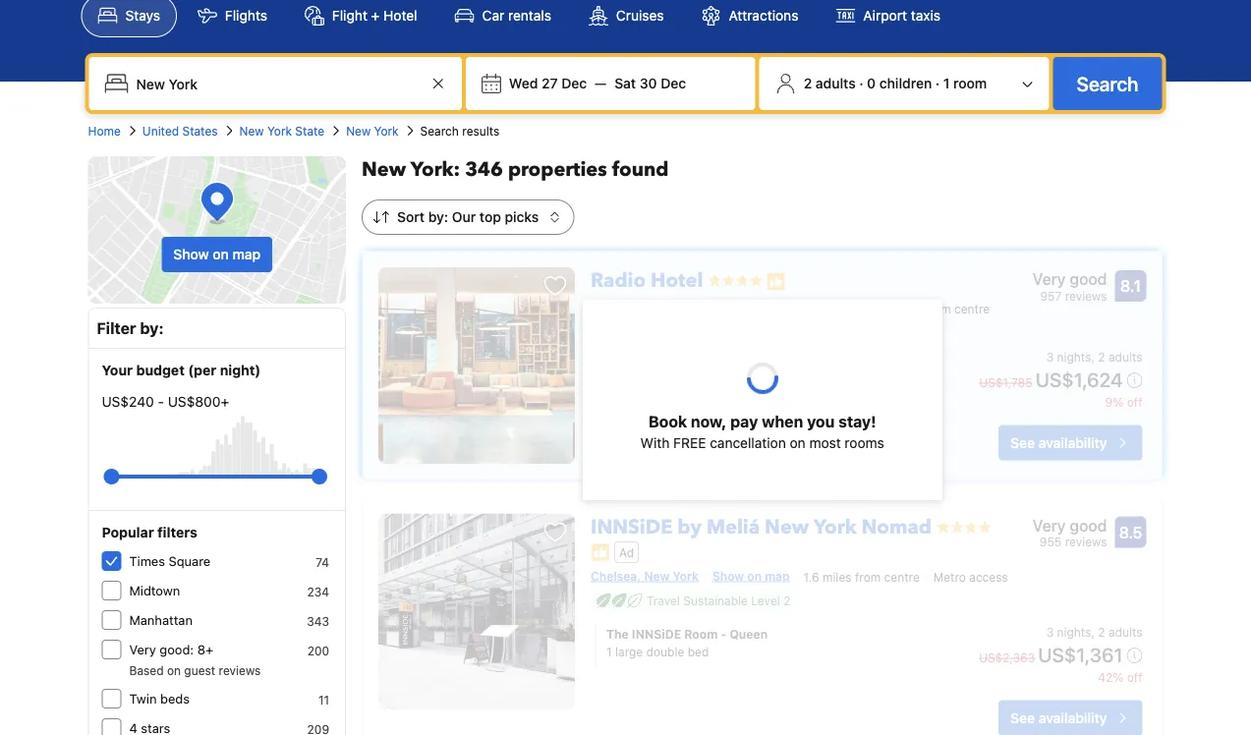 Task type: describe. For each thing, give the bounding box(es) containing it.
york inside 'link'
[[814, 514, 857, 541]]

search results updated. new york: 346 properties found. element
[[362, 156, 1163, 184]]

new inside new york link
[[346, 124, 371, 138]]

you
[[807, 412, 835, 431]]

good for radio hotel
[[1070, 270, 1107, 288]]

airport taxis
[[863, 7, 941, 24]]

room
[[953, 75, 987, 91]]

see for radio hotel
[[1010, 435, 1035, 451]]

show on map for innside by meliá new york nomad
[[712, 569, 790, 583]]

8+
[[197, 642, 213, 657]]

new york
[[346, 124, 399, 138]]

very good: 8+
[[129, 642, 213, 657]]

united states
[[142, 124, 218, 138]]

room
[[684, 627, 718, 641]]

new right "heights,"
[[714, 301, 740, 314]]

flights link
[[181, 0, 284, 37]]

by: for sort
[[428, 209, 448, 225]]

1 · from the left
[[859, 75, 863, 91]]

car
[[482, 7, 504, 24]]

united states link
[[142, 122, 218, 140]]

queen
[[730, 627, 768, 641]]

reviews for innside by meliá new york nomad
[[1065, 535, 1107, 549]]

home
[[88, 124, 121, 138]]

filter
[[97, 319, 136, 338]]

our
[[452, 209, 476, 225]]

adults for radio hotel
[[1109, 351, 1142, 364]]

show on map for radio hotel
[[783, 301, 860, 314]]

wed 27 dec — sat 30 dec
[[509, 75, 686, 91]]

most
[[809, 435, 841, 451]]

book
[[649, 412, 687, 431]]

book now, pay when you stay! with free cancellation on most rooms
[[640, 412, 884, 451]]

new york state link
[[239, 122, 324, 140]]

washington
[[591, 301, 659, 314]]

955
[[1040, 535, 1062, 549]]

level
[[751, 594, 780, 608]]

very good 955 reviews
[[1033, 516, 1107, 549]]

search results
[[420, 124, 500, 138]]

reviews for radio hotel
[[1065, 289, 1107, 303]]

radio
[[591, 267, 646, 294]]

innside by meliá new york nomad image
[[378, 514, 575, 710]]

airport
[[863, 7, 907, 24]]

york:
[[411, 156, 460, 183]]

on inside book now, pay when you stay! with free cancellation on most rooms
[[790, 435, 806, 451]]

attractions link
[[685, 0, 815, 37]]

2 adults · 0 children · 1 room
[[804, 75, 987, 91]]

map for innside by meliá new york nomad
[[765, 569, 790, 583]]

innside by meliá new york nomad link
[[591, 506, 932, 541]]

see availability link for radio hotel
[[999, 425, 1142, 461]]

car rentals link
[[438, 0, 568, 37]]

twin beds
[[129, 691, 190, 706]]

washington heights, new york
[[591, 301, 769, 314]]

1 bathroom • 183feet²
[[689, 372, 809, 386]]

the innside room - queen 1 large double bed
[[606, 627, 768, 659]]

3 for radio hotel
[[1046, 351, 1054, 364]]

children
[[879, 75, 932, 91]]

show for innside
[[712, 569, 744, 583]]

based
[[129, 663, 164, 677]]

scored 8.5 element
[[1115, 517, 1146, 548]]

radio hotel
[[591, 267, 703, 294]]

attractions
[[729, 7, 798, 24]]

, for innside by meliá new york nomad
[[1091, 625, 1095, 639]]

good:
[[160, 642, 194, 657]]

budget
[[136, 362, 185, 378]]

search button
[[1053, 57, 1162, 110]]

now,
[[691, 412, 727, 431]]

beds
[[160, 691, 190, 706]]

top
[[479, 209, 501, 225]]

picks
[[505, 209, 539, 225]]

2 vertical spatial very
[[129, 642, 156, 657]]

scored 8.1 element
[[1115, 270, 1146, 302]]

new inside the search results updated. new york: 346 properties found. element
[[362, 156, 406, 183]]

filter by:
[[97, 319, 164, 338]]

3 nights , 2 adults for innside by meliá new york nomad
[[1046, 625, 1142, 639]]

flights
[[225, 7, 267, 24]]

flight + hotel
[[332, 7, 417, 24]]

sort
[[397, 209, 425, 225]]

8.5
[[1119, 523, 1142, 542]]

search for search results
[[420, 124, 459, 138]]

map for radio hotel
[[835, 301, 860, 314]]

car rentals
[[482, 7, 551, 24]]

2 adults · 0 children · 1 room button
[[767, 65, 1041, 102]]

234
[[307, 585, 329, 599]]

957
[[1040, 289, 1062, 303]]

1 inside 2 adults · 0 children · 1 room button
[[943, 75, 950, 91]]

free
[[630, 412, 656, 426]]

results
[[462, 124, 500, 138]]

innside inside 'link'
[[591, 514, 673, 541]]

adults inside button
[[816, 75, 856, 91]]

hotel inside flight + hotel link
[[383, 7, 417, 24]]

cruises
[[616, 7, 664, 24]]

rooms
[[845, 435, 884, 451]]

availability for radio hotel
[[1039, 435, 1107, 451]]

sustainable
[[683, 594, 748, 608]]

1 inside the innside room - queen 1 large double bed
[[606, 645, 612, 659]]

properties
[[508, 156, 607, 183]]

show for radio
[[783, 301, 814, 314]]

nights for radio hotel
[[1057, 351, 1091, 364]]

sat
[[614, 75, 636, 91]]

very for innside by meliá new york nomad
[[1033, 516, 1066, 535]]

home link
[[88, 122, 121, 140]]

york right "heights,"
[[743, 301, 769, 314]]

taxis
[[911, 7, 941, 24]]

free
[[673, 435, 706, 451]]

times square
[[129, 554, 211, 569]]



Task type: vqa. For each thing, say whether or not it's contained in the screenshot.


Task type: locate. For each thing, give the bounding box(es) containing it.
stays link
[[81, 0, 177, 37]]

very good 957 reviews
[[1033, 270, 1107, 303]]

2 see from the top
[[1010, 709, 1035, 726]]

new
[[239, 124, 264, 138], [346, 124, 371, 138], [362, 156, 406, 183], [714, 301, 740, 314], [765, 514, 809, 541], [644, 569, 670, 583]]

reviews inside the very good 957 reviews
[[1065, 289, 1107, 303]]

3 for innside by meliá new york nomad
[[1046, 625, 1054, 639]]

sat 30 dec button
[[607, 66, 694, 101]]

on inside show on map button
[[213, 246, 229, 262]]

stays
[[125, 7, 160, 24]]

new up travel
[[644, 569, 670, 583]]

1 vertical spatial show
[[783, 301, 814, 314]]

radio hotel image
[[378, 267, 575, 464]]

very good element left 8.5
[[1033, 514, 1107, 537]]

0 vertical spatial -
[[158, 394, 164, 410]]

new right meliá at the right of page
[[765, 514, 809, 541]]

1 vertical spatial 3
[[1046, 625, 1054, 639]]

0 vertical spatial show on map
[[173, 246, 261, 262]]

2 vertical spatial map
[[765, 569, 790, 583]]

dec right the 30
[[661, 75, 686, 91]]

very inside the very good 957 reviews
[[1033, 270, 1066, 288]]

2 see availability from the top
[[1010, 709, 1107, 726]]

2 vertical spatial show on map
[[712, 569, 790, 583]]

your
[[102, 362, 133, 378]]

pay
[[730, 412, 758, 431]]

1 left bathroom
[[689, 372, 694, 386]]

1 vertical spatial nights
[[1057, 625, 1091, 639]]

0 horizontal spatial ·
[[859, 75, 863, 91]]

0 vertical spatial 3
[[1046, 351, 1054, 364]]

with
[[640, 435, 670, 451]]

cancellation up the 'free'
[[659, 412, 731, 426]]

wed
[[509, 75, 538, 91]]

0 vertical spatial by:
[[428, 209, 448, 225]]

meliá
[[707, 514, 760, 541]]

- down budget
[[158, 394, 164, 410]]

1 very good element from the top
[[1033, 267, 1107, 291]]

0 horizontal spatial hotel
[[383, 7, 417, 24]]

2 · from the left
[[936, 75, 940, 91]]

3 nights , 2 adults for radio hotel
[[1046, 351, 1142, 364]]

new right state
[[346, 124, 371, 138]]

nights for innside by meliá new york nomad
[[1057, 625, 1091, 639]]

2
[[804, 75, 812, 91], [1098, 351, 1105, 364], [783, 594, 791, 608], [1098, 625, 1105, 639]]

hotel up washington heights, new york
[[651, 267, 703, 294]]

innside
[[591, 514, 673, 541], [632, 627, 681, 641]]

very up based
[[129, 642, 156, 657]]

1 left room
[[943, 75, 950, 91]]

very good element for radio hotel
[[1033, 267, 1107, 291]]

0 horizontal spatial -
[[158, 394, 164, 410]]

-
[[158, 394, 164, 410], [721, 627, 727, 641]]

chelsea,
[[591, 569, 641, 583]]

1 horizontal spatial search
[[1077, 72, 1139, 95]]

new york link
[[346, 122, 399, 140]]

· right children
[[936, 75, 940, 91]]

2 inside button
[[804, 75, 812, 91]]

very
[[1033, 270, 1066, 288], [1033, 516, 1066, 535], [129, 642, 156, 657]]

twin
[[129, 691, 157, 706]]

0 horizontal spatial 1
[[606, 645, 612, 659]]

flight
[[332, 7, 367, 24]]

show on map inside button
[[173, 246, 261, 262]]

good for innside by meliá new york nomad
[[1070, 516, 1107, 535]]

innside up chelsea, new york at the bottom
[[591, 514, 673, 541]]

on
[[213, 246, 229, 262], [818, 301, 832, 314], [790, 435, 806, 451], [747, 569, 762, 583], [167, 663, 181, 677]]

1 nights from the top
[[1057, 351, 1091, 364]]

see availability for radio hotel
[[1010, 435, 1107, 451]]

chelsea, new york
[[591, 569, 699, 583]]

1 vertical spatial see
[[1010, 709, 1035, 726]]

1 see availability link from the top
[[999, 425, 1142, 461]]

2 very good element from the top
[[1033, 514, 1107, 537]]

adults
[[816, 75, 856, 91], [1109, 351, 1142, 364], [1109, 625, 1142, 639]]

2 vertical spatial reviews
[[219, 663, 261, 677]]

1 good from the top
[[1070, 270, 1107, 288]]

heights,
[[662, 301, 711, 314]]

hotel inside radio hotel link
[[651, 267, 703, 294]]

30
[[640, 75, 657, 91]]

1 vertical spatial ,
[[1091, 625, 1095, 639]]

+
[[371, 7, 380, 24]]

1 vertical spatial adults
[[1109, 351, 1142, 364]]

new inside new york state link
[[239, 124, 264, 138]]

us$240
[[102, 394, 154, 410]]

2 nights from the top
[[1057, 625, 1091, 639]]

1 vertical spatial reviews
[[1065, 535, 1107, 549]]

,
[[1091, 351, 1095, 364], [1091, 625, 1095, 639]]

1 vertical spatial availability
[[1039, 709, 1107, 726]]

0 vertical spatial very good element
[[1033, 267, 1107, 291]]

183feet²
[[763, 372, 809, 386]]

2 see availability link from the top
[[999, 700, 1142, 735]]

0 vertical spatial very
[[1033, 270, 1066, 288]]

york
[[267, 124, 292, 138], [374, 124, 399, 138], [743, 301, 769, 314], [814, 514, 857, 541], [673, 569, 699, 583]]

good inside the very good 957 reviews
[[1070, 270, 1107, 288]]

0 vertical spatial availability
[[1039, 435, 1107, 451]]

dec
[[561, 75, 587, 91], [661, 75, 686, 91]]

bathroom
[[697, 372, 751, 386]]

0
[[867, 75, 876, 91]]

0 vertical spatial show
[[173, 246, 209, 262]]

free cancellation
[[630, 412, 731, 426]]

0 vertical spatial search
[[1077, 72, 1139, 95]]

2 dec from the left
[[661, 75, 686, 91]]

- right room
[[721, 627, 727, 641]]

1 3 nights , 2 adults from the top
[[1046, 351, 1142, 364]]

1 vertical spatial very good element
[[1033, 514, 1107, 537]]

1 horizontal spatial dec
[[661, 75, 686, 91]]

new inside innside by meliá new york nomad 'link'
[[765, 514, 809, 541]]

show inside button
[[173, 246, 209, 262]]

1 vertical spatial see availability
[[1010, 709, 1107, 726]]

innside by meliá new york nomad
[[591, 514, 932, 541]]

1 horizontal spatial by:
[[428, 209, 448, 225]]

see availability link for innside by meliá new york nomad
[[999, 700, 1142, 735]]

new down new york
[[362, 156, 406, 183]]

1 vertical spatial 1
[[689, 372, 694, 386]]

by: for filter
[[140, 319, 164, 338]]

radio hotel link
[[591, 259, 703, 294]]

0 vertical spatial innside
[[591, 514, 673, 541]]

see for innside by meliá new york nomad
[[1010, 709, 1035, 726]]

1 vertical spatial cancellation
[[710, 435, 786, 451]]

united
[[142, 124, 179, 138]]

2 3 nights , 2 adults from the top
[[1046, 625, 1142, 639]]

very for radio hotel
[[1033, 270, 1066, 288]]

based on guest reviews
[[129, 663, 261, 677]]

good left 8.1
[[1070, 270, 1107, 288]]

1 vertical spatial very
[[1033, 516, 1066, 535]]

3 down 957
[[1046, 351, 1054, 364]]

innside inside the innside room - queen 1 large double bed
[[632, 627, 681, 641]]

cancellation inside book now, pay when you stay! with free cancellation on most rooms
[[710, 435, 786, 451]]

wed 27 dec button
[[501, 66, 595, 101]]

york up travel
[[673, 569, 699, 583]]

manhattan
[[129, 613, 193, 628]]

1 down the
[[606, 645, 612, 659]]

0 vertical spatial good
[[1070, 270, 1107, 288]]

2 horizontal spatial 1
[[943, 75, 950, 91]]

1 vertical spatial innside
[[632, 627, 681, 641]]

nights down 957
[[1057, 351, 1091, 364]]

see availability link
[[999, 425, 1142, 461], [999, 700, 1142, 735]]

your budget (per night)
[[102, 362, 261, 378]]

2 vertical spatial 1
[[606, 645, 612, 659]]

1 vertical spatial -
[[721, 627, 727, 641]]

new york state
[[239, 124, 324, 138]]

night)
[[220, 362, 261, 378]]

2 good from the top
[[1070, 516, 1107, 535]]

Where are you going? field
[[128, 66, 426, 101]]

0 horizontal spatial search
[[420, 124, 459, 138]]

cancellation down the pay
[[710, 435, 786, 451]]

reviews inside very good 955 reviews
[[1065, 535, 1107, 549]]

0 vertical spatial map
[[232, 246, 261, 262]]

very inside very good 955 reviews
[[1033, 516, 1066, 535]]

very up 955
[[1033, 516, 1066, 535]]

11
[[318, 693, 329, 707]]

1 horizontal spatial map
[[765, 569, 790, 583]]

0 vertical spatial reviews
[[1065, 289, 1107, 303]]

1 see availability from the top
[[1010, 435, 1107, 451]]

· left 0
[[859, 75, 863, 91]]

2 vertical spatial show
[[712, 569, 744, 583]]

2 availability from the top
[[1039, 709, 1107, 726]]

1 vertical spatial see availability link
[[999, 700, 1142, 735]]

346
[[465, 156, 503, 183]]

availability for innside by meliá new york nomad
[[1039, 709, 1107, 726]]

show on map
[[173, 246, 261, 262], [783, 301, 860, 314], [712, 569, 790, 583]]

1 availability from the top
[[1039, 435, 1107, 451]]

3 down 955
[[1046, 625, 1054, 639]]

flight + hotel link
[[288, 0, 434, 37]]

very up 957
[[1033, 270, 1066, 288]]

reviews right 957
[[1065, 289, 1107, 303]]

search for search
[[1077, 72, 1139, 95]]

2 , from the top
[[1091, 625, 1095, 639]]

state
[[295, 124, 324, 138]]

very good element
[[1033, 267, 1107, 291], [1033, 514, 1107, 537]]

1 dec from the left
[[561, 75, 587, 91]]

0 horizontal spatial map
[[232, 246, 261, 262]]

1 vertical spatial map
[[835, 301, 860, 314]]

0 vertical spatial cancellation
[[659, 412, 731, 426]]

hotel right +
[[383, 7, 417, 24]]

27
[[542, 75, 558, 91]]

0 horizontal spatial dec
[[561, 75, 587, 91]]

1 vertical spatial hotel
[[651, 267, 703, 294]]

york left nomad
[[814, 514, 857, 541]]

guest
[[184, 663, 215, 677]]

new right states
[[239, 124, 264, 138]]

0 vertical spatial ,
[[1091, 351, 1095, 364]]

reviews right 955
[[1065, 535, 1107, 549]]

very good element left 8.1
[[1033, 267, 1107, 291]]

us$800+
[[168, 394, 229, 410]]

0 vertical spatial see
[[1010, 435, 1035, 451]]

1 vertical spatial by:
[[140, 319, 164, 338]]

innside up double
[[632, 627, 681, 641]]

group
[[112, 461, 319, 492]]

2 horizontal spatial map
[[835, 301, 860, 314]]

·
[[859, 75, 863, 91], [936, 75, 940, 91]]

1 , from the top
[[1091, 351, 1095, 364]]

1 3 from the top
[[1046, 351, 1054, 364]]

bed
[[688, 645, 709, 659]]

york left state
[[267, 124, 292, 138]]

1 horizontal spatial 1
[[689, 372, 694, 386]]

times
[[129, 554, 165, 569]]

1 see from the top
[[1010, 435, 1035, 451]]

2 vertical spatial adults
[[1109, 625, 1142, 639]]

1 horizontal spatial show
[[712, 569, 744, 583]]

travel
[[647, 594, 680, 608]]

0 horizontal spatial by:
[[140, 319, 164, 338]]

0 vertical spatial 3 nights , 2 adults
[[1046, 351, 1142, 364]]

the innside room - queen link
[[606, 625, 939, 643]]

0 vertical spatial nights
[[1057, 351, 1091, 364]]

very good element for innside by meliá new york nomad
[[1033, 514, 1107, 537]]

dec right 27
[[561, 75, 587, 91]]

343
[[307, 614, 329, 628]]

1 horizontal spatial ·
[[936, 75, 940, 91]]

york left search results
[[374, 124, 399, 138]]

0 vertical spatial hotel
[[383, 7, 417, 24]]

, for radio hotel
[[1091, 351, 1095, 364]]

popular filters
[[102, 524, 197, 541]]

74
[[316, 555, 329, 569]]

1 vertical spatial good
[[1070, 516, 1107, 535]]

good left 8.5
[[1070, 516, 1107, 535]]

2 3 from the top
[[1046, 625, 1054, 639]]

1 horizontal spatial -
[[721, 627, 727, 641]]

0 vertical spatial see availability
[[1010, 435, 1107, 451]]

adults for innside by meliá new york nomad
[[1109, 625, 1142, 639]]

see
[[1010, 435, 1035, 451], [1010, 709, 1035, 726]]

1 vertical spatial search
[[420, 124, 459, 138]]

good inside very good 955 reviews
[[1070, 516, 1107, 535]]

(per
[[188, 362, 216, 378]]

square
[[169, 554, 211, 569]]

travel sustainable level 2
[[647, 594, 791, 608]]

double
[[646, 645, 684, 659]]

reviews right the guest
[[219, 663, 261, 677]]

0 vertical spatial adults
[[816, 75, 856, 91]]

1 vertical spatial 3 nights , 2 adults
[[1046, 625, 1142, 639]]

by: right filter at the left top of the page
[[140, 319, 164, 338]]

search inside button
[[1077, 72, 1139, 95]]

rentals
[[508, 7, 551, 24]]

see availability for innside by meliá new york nomad
[[1010, 709, 1107, 726]]

0 horizontal spatial show
[[173, 246, 209, 262]]

1 vertical spatial show on map
[[783, 301, 860, 314]]

1
[[943, 75, 950, 91], [689, 372, 694, 386], [606, 645, 612, 659]]

- inside the innside room - queen 1 large double bed
[[721, 627, 727, 641]]

0 vertical spatial 1
[[943, 75, 950, 91]]

nights down 955
[[1057, 625, 1091, 639]]

2 horizontal spatial show
[[783, 301, 814, 314]]

nomad
[[861, 514, 932, 541]]

stay!
[[838, 412, 876, 431]]

1 horizontal spatial hotel
[[651, 267, 703, 294]]

map inside button
[[232, 246, 261, 262]]

8.1
[[1120, 277, 1141, 295]]

0 vertical spatial see availability link
[[999, 425, 1142, 461]]

midtown
[[129, 583, 180, 598]]

cruises link
[[572, 0, 681, 37]]

by: left our
[[428, 209, 448, 225]]



